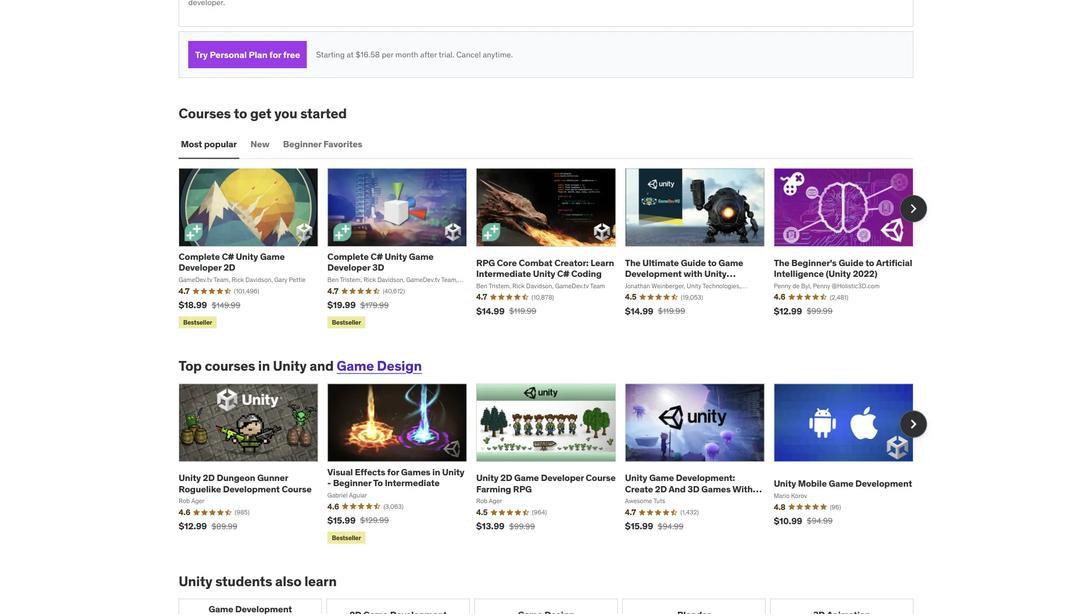 Task type: describe. For each thing, give the bounding box(es) containing it.
plan
[[249, 49, 268, 60]]

anytime.
[[483, 49, 513, 60]]

guide for (unity
[[839, 257, 864, 269]]

intermediate inside rpg core combat creator: learn intermediate unity c# coding
[[476, 268, 531, 279]]

starting
[[316, 49, 345, 60]]

developer for complete c# unity game developer 3d
[[328, 262, 371, 273]]

coding
[[571, 268, 602, 279]]

per
[[382, 49, 394, 60]]

3d inside unity game development: create 2d and 3d games with c#
[[688, 483, 700, 495]]

courses
[[205, 358, 255, 375]]

to for the ultimate guide to game development with unity (official)
[[708, 257, 717, 269]]

games inside visual effects for games in unity - beginner to intermediate
[[401, 466, 431, 478]]

ultimate
[[643, 257, 679, 269]]

dungeon
[[217, 472, 255, 484]]

games inside unity game development: create 2d and 3d games with c#
[[702, 483, 731, 495]]

gunner
[[257, 472, 288, 484]]

and
[[669, 483, 686, 495]]

game inside the complete c# unity game developer 2d
[[260, 251, 285, 263]]

unity 2d game developer course farming rpg link
[[476, 472, 616, 495]]

unity mobile game development
[[774, 478, 913, 490]]

effects
[[355, 466, 386, 478]]

c# inside complete c# unity game developer 3d
[[371, 251, 383, 263]]

after
[[420, 49, 437, 60]]

c# inside rpg core combat creator: learn intermediate unity c# coding
[[557, 268, 570, 279]]

roguelike
[[179, 483, 221, 495]]

learn
[[305, 573, 337, 590]]

the for development
[[625, 257, 641, 269]]

2 horizontal spatial development
[[856, 478, 913, 490]]

try personal plan for free link
[[188, 41, 307, 68]]

3d inside complete c# unity game developer 3d
[[372, 262, 384, 273]]

most popular
[[181, 138, 237, 150]]

2022)
[[853, 268, 878, 279]]

carousel element containing visual effects for games in unity - beginner to intermediate
[[179, 384, 928, 546]]

2d inside "unity 2d game developer course farming rpg"
[[501, 472, 513, 484]]

complete for complete c# unity game developer 2d
[[179, 251, 220, 263]]

unity inside "unity 2d game developer course farming rpg"
[[476, 472, 499, 484]]

visual
[[328, 466, 353, 478]]

unity inside rpg core combat creator: learn intermediate unity c# coding
[[533, 268, 556, 279]]

try
[[195, 49, 208, 60]]

at
[[347, 49, 354, 60]]

developer for complete c# unity game developer 2d
[[179, 262, 222, 273]]

to
[[373, 477, 383, 489]]

the ultimate guide to game development with unity (official)
[[625, 257, 744, 290]]

0 horizontal spatial to
[[234, 105, 247, 122]]

visual effects for games in unity - beginner to intermediate
[[328, 466, 465, 489]]

favorites
[[324, 138, 363, 150]]

new
[[251, 138, 270, 150]]

game inside the ultimate guide to game development with unity (official)
[[719, 257, 744, 269]]

courses
[[179, 105, 231, 122]]

complete c# unity game developer 2d
[[179, 251, 285, 273]]

the ultimate guide to game development with unity (official) link
[[625, 257, 744, 290]]

for inside visual effects for games in unity - beginner to intermediate
[[387, 466, 399, 478]]

you
[[275, 105, 298, 122]]

unity inside unity 2d dungeon gunner roguelike development course
[[179, 472, 201, 484]]

beginner's
[[792, 257, 837, 269]]

creator:
[[555, 257, 589, 269]]

complete c# unity game developer 3d
[[328, 251, 434, 273]]

rpg core combat creator: learn intermediate unity c# coding link
[[476, 257, 614, 279]]

complete c# unity game developer 3d link
[[328, 251, 434, 273]]

course inside unity 2d dungeon gunner roguelike development course
[[282, 483, 312, 495]]

carousel element containing complete c# unity game developer 2d
[[179, 168, 928, 331]]

create
[[625, 483, 653, 495]]

students
[[215, 573, 272, 590]]

also
[[275, 573, 302, 590]]

next image
[[905, 200, 923, 218]]



Task type: vqa. For each thing, say whether or not it's contained in the screenshot.
rightmost lectures
no



Task type: locate. For each thing, give the bounding box(es) containing it.
1 vertical spatial for
[[387, 466, 399, 478]]

0 horizontal spatial rpg
[[476, 257, 495, 269]]

course inside "unity 2d game developer course farming rpg"
[[586, 472, 616, 484]]

rpg
[[476, 257, 495, 269], [513, 483, 532, 495]]

1 horizontal spatial developer
[[328, 262, 371, 273]]

0 horizontal spatial developer
[[179, 262, 222, 273]]

0 horizontal spatial guide
[[681, 257, 706, 269]]

0 vertical spatial games
[[401, 466, 431, 478]]

trial.
[[439, 49, 455, 60]]

1 horizontal spatial intermediate
[[476, 268, 531, 279]]

guide right ultimate
[[681, 257, 706, 269]]

game inside unity game development: create 2d and 3d games with c#
[[650, 472, 674, 484]]

0 horizontal spatial games
[[401, 466, 431, 478]]

combat
[[519, 257, 553, 269]]

rpg left core
[[476, 257, 495, 269]]

0 vertical spatial in
[[258, 358, 270, 375]]

0 horizontal spatial course
[[282, 483, 312, 495]]

unity inside unity game development: create 2d and 3d games with c#
[[625, 472, 648, 484]]

game design link
[[337, 358, 422, 375]]

development
[[625, 268, 682, 279], [856, 478, 913, 490], [223, 483, 280, 495]]

development for with
[[625, 268, 682, 279]]

0 vertical spatial for
[[269, 49, 281, 60]]

1 horizontal spatial to
[[708, 257, 717, 269]]

in inside visual effects for games in unity - beginner to intermediate
[[433, 466, 440, 478]]

1 horizontal spatial beginner
[[333, 477, 372, 489]]

game inside "unity 2d game developer course farming rpg"
[[514, 472, 539, 484]]

1 horizontal spatial course
[[586, 472, 616, 484]]

developer
[[179, 262, 222, 273], [328, 262, 371, 273], [541, 472, 584, 484]]

0 horizontal spatial intermediate
[[385, 477, 440, 489]]

$16.58
[[356, 49, 380, 60]]

games left with
[[702, 483, 731, 495]]

courses to get you started
[[179, 105, 347, 122]]

beginner down you
[[283, 138, 322, 150]]

guide
[[681, 257, 706, 269], [839, 257, 864, 269]]

1 horizontal spatial rpg
[[513, 483, 532, 495]]

development inside unity 2d dungeon gunner roguelike development course
[[223, 483, 280, 495]]

-
[[328, 477, 331, 489]]

unity 2d dungeon gunner roguelike development course
[[179, 472, 312, 495]]

c# inside unity game development: create 2d and 3d games with c#
[[625, 494, 637, 506]]

intermediate inside visual effects for games in unity - beginner to intermediate
[[385, 477, 440, 489]]

top courses in unity and game design
[[179, 358, 422, 375]]

3d
[[372, 262, 384, 273], [688, 483, 700, 495]]

new button
[[248, 131, 272, 158]]

guide right beginner's
[[839, 257, 864, 269]]

1 horizontal spatial complete
[[328, 251, 369, 263]]

games right to
[[401, 466, 431, 478]]

started
[[300, 105, 347, 122]]

development inside the ultimate guide to game development with unity (official)
[[625, 268, 682, 279]]

game inside complete c# unity game developer 3d
[[409, 251, 434, 263]]

unity inside the complete c# unity game developer 2d
[[236, 251, 258, 263]]

2d inside the complete c# unity game developer 2d
[[224, 262, 235, 273]]

2 horizontal spatial developer
[[541, 472, 584, 484]]

to
[[234, 105, 247, 122], [708, 257, 717, 269], [866, 257, 875, 269]]

2d inside unity game development: create 2d and 3d games with c#
[[655, 483, 667, 495]]

1 vertical spatial 3d
[[688, 483, 700, 495]]

0 horizontal spatial the
[[625, 257, 641, 269]]

0 vertical spatial 3d
[[372, 262, 384, 273]]

try personal plan for free
[[195, 49, 300, 60]]

2d
[[224, 262, 235, 273], [203, 472, 215, 484], [501, 472, 513, 484], [655, 483, 667, 495]]

the for intelligence
[[774, 257, 790, 269]]

unity game development: create 2d and 3d games with c#
[[625, 472, 753, 506]]

2d inside unity 2d dungeon gunner roguelike development course
[[203, 472, 215, 484]]

2 horizontal spatial to
[[866, 257, 875, 269]]

developer inside "unity 2d game developer course farming rpg"
[[541, 472, 584, 484]]

0 vertical spatial beginner
[[283, 138, 322, 150]]

guide inside the beginner's guide to artificial intelligence (unity 2022)
[[839, 257, 864, 269]]

1 vertical spatial carousel element
[[179, 384, 928, 546]]

the left beginner's
[[774, 257, 790, 269]]

unity
[[236, 251, 258, 263], [385, 251, 407, 263], [533, 268, 556, 279], [705, 268, 727, 279], [273, 358, 307, 375], [442, 466, 465, 478], [179, 472, 201, 484], [476, 472, 499, 484], [625, 472, 648, 484], [774, 478, 796, 490], [179, 573, 212, 590]]

0 horizontal spatial in
[[258, 358, 270, 375]]

1 the from the left
[[625, 257, 641, 269]]

to for the beginner's guide to artificial intelligence (unity 2022)
[[866, 257, 875, 269]]

c# inside the complete c# unity game developer 2d
[[222, 251, 234, 263]]

the
[[625, 257, 641, 269], [774, 257, 790, 269]]

cancel
[[456, 49, 481, 60]]

beginner inside beginner favorites button
[[283, 138, 322, 150]]

1 vertical spatial in
[[433, 466, 440, 478]]

developer inside complete c# unity game developer 3d
[[328, 262, 371, 273]]

unity inside complete c# unity game developer 3d
[[385, 251, 407, 263]]

unity 2d game developer course farming rpg
[[476, 472, 616, 495]]

development for course
[[223, 483, 280, 495]]

course
[[586, 472, 616, 484], [282, 483, 312, 495]]

the beginner's guide to artificial intelligence (unity 2022)
[[774, 257, 913, 279]]

next image
[[905, 415, 923, 434]]

0 horizontal spatial complete
[[179, 251, 220, 263]]

2 complete from the left
[[328, 251, 369, 263]]

(official)
[[625, 279, 662, 290]]

farming
[[476, 483, 511, 495]]

2 carousel element from the top
[[179, 384, 928, 546]]

personal
[[210, 49, 247, 60]]

course left -
[[282, 483, 312, 495]]

complete for complete c# unity game developer 3d
[[328, 251, 369, 263]]

to left get
[[234, 105, 247, 122]]

2 guide from the left
[[839, 257, 864, 269]]

the inside the ultimate guide to game development with unity (official)
[[625, 257, 641, 269]]

guide inside the ultimate guide to game development with unity (official)
[[681, 257, 706, 269]]

for right to
[[387, 466, 399, 478]]

rpg inside rpg core combat creator: learn intermediate unity c# coding
[[476, 257, 495, 269]]

design
[[377, 358, 422, 375]]

developer inside the complete c# unity game developer 2d
[[179, 262, 222, 273]]

top
[[179, 358, 202, 375]]

0 horizontal spatial beginner
[[283, 138, 322, 150]]

visual effects for games in unity - beginner to intermediate link
[[328, 466, 465, 489]]

1 vertical spatial beginner
[[333, 477, 372, 489]]

to inside the beginner's guide to artificial intelligence (unity 2022)
[[866, 257, 875, 269]]

and
[[310, 358, 334, 375]]

the up (official)
[[625, 257, 641, 269]]

course left create
[[586, 472, 616, 484]]

2 the from the left
[[774, 257, 790, 269]]

game
[[260, 251, 285, 263], [409, 251, 434, 263], [719, 257, 744, 269], [337, 358, 374, 375], [514, 472, 539, 484], [650, 472, 674, 484], [829, 478, 854, 490]]

unity students also learn
[[179, 573, 337, 590]]

with
[[684, 268, 703, 279]]

intelligence
[[774, 268, 824, 279]]

c#
[[222, 251, 234, 263], [371, 251, 383, 263], [557, 268, 570, 279], [625, 494, 637, 506]]

unity inside visual effects for games in unity - beginner to intermediate
[[442, 466, 465, 478]]

mobile
[[798, 478, 827, 490]]

1 horizontal spatial the
[[774, 257, 790, 269]]

0 vertical spatial rpg
[[476, 257, 495, 269]]

unity inside the ultimate guide to game development with unity (official)
[[705, 268, 727, 279]]

0 horizontal spatial 3d
[[372, 262, 384, 273]]

most
[[181, 138, 202, 150]]

beginner inside visual effects for games in unity - beginner to intermediate
[[333, 477, 372, 489]]

1 guide from the left
[[681, 257, 706, 269]]

rpg right farming
[[513, 483, 532, 495]]

complete inside complete c# unity game developer 3d
[[328, 251, 369, 263]]

0 vertical spatial intermediate
[[476, 268, 531, 279]]

1 horizontal spatial games
[[702, 483, 731, 495]]

1 vertical spatial intermediate
[[385, 477, 440, 489]]

starting at $16.58 per month after trial. cancel anytime.
[[316, 49, 513, 60]]

to right with at the right top of page
[[708, 257, 717, 269]]

unity 2d dungeon gunner roguelike development course link
[[179, 472, 312, 495]]

1 horizontal spatial in
[[433, 466, 440, 478]]

the inside the beginner's guide to artificial intelligence (unity 2022)
[[774, 257, 790, 269]]

1 complete from the left
[[179, 251, 220, 263]]

core
[[497, 257, 517, 269]]

for left free
[[269, 49, 281, 60]]

most popular button
[[179, 131, 239, 158]]

1 horizontal spatial development
[[625, 268, 682, 279]]

beginner favorites button
[[281, 131, 365, 158]]

in
[[258, 358, 270, 375], [433, 466, 440, 478]]

to left artificial
[[866, 257, 875, 269]]

0 vertical spatial carousel element
[[179, 168, 928, 331]]

with
[[733, 483, 753, 495]]

beginner right -
[[333, 477, 372, 489]]

for
[[269, 49, 281, 60], [387, 466, 399, 478]]

intermediate
[[476, 268, 531, 279], [385, 477, 440, 489]]

0 horizontal spatial for
[[269, 49, 281, 60]]

1 carousel element from the top
[[179, 168, 928, 331]]

complete
[[179, 251, 220, 263], [328, 251, 369, 263]]

1 vertical spatial rpg
[[513, 483, 532, 495]]

rpg core combat creator: learn intermediate unity c# coding
[[476, 257, 614, 279]]

popular
[[204, 138, 237, 150]]

complete c# unity game developer 2d link
[[179, 251, 285, 273]]

development:
[[676, 472, 735, 484]]

rpg inside "unity 2d game developer course farming rpg"
[[513, 483, 532, 495]]

0 horizontal spatial development
[[223, 483, 280, 495]]

carousel element
[[179, 168, 928, 331], [179, 384, 928, 546]]

unity mobile game development link
[[774, 478, 913, 490]]

free
[[283, 49, 300, 60]]

month
[[396, 49, 419, 60]]

beginner favorites
[[283, 138, 363, 150]]

(unity
[[826, 268, 851, 279]]

artificial
[[876, 257, 913, 269]]

1 horizontal spatial guide
[[839, 257, 864, 269]]

get
[[250, 105, 272, 122]]

learn
[[591, 257, 614, 269]]

the beginner's guide to artificial intelligence (unity 2022) link
[[774, 257, 913, 279]]

beginner
[[283, 138, 322, 150], [333, 477, 372, 489]]

guide for with
[[681, 257, 706, 269]]

1 vertical spatial games
[[702, 483, 731, 495]]

1 horizontal spatial for
[[387, 466, 399, 478]]

to inside the ultimate guide to game development with unity (official)
[[708, 257, 717, 269]]

1 horizontal spatial 3d
[[688, 483, 700, 495]]

games
[[401, 466, 431, 478], [702, 483, 731, 495]]

unity game development: create 2d and 3d games with c# link
[[625, 472, 762, 506]]

complete inside the complete c# unity game developer 2d
[[179, 251, 220, 263]]



